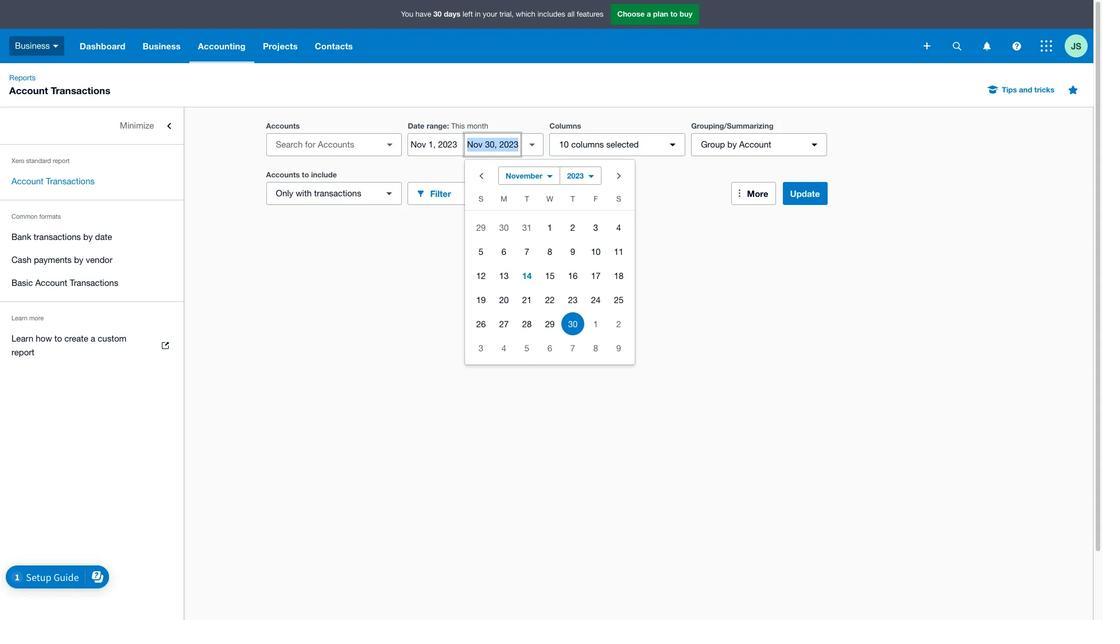Task type: locate. For each thing, give the bounding box(es) containing it.
navigation containing dashboard
[[71, 29, 916, 63]]

accounts up search for accounts 'text field'
[[266, 121, 300, 130]]

banner
[[0, 0, 1094, 63]]

0 horizontal spatial report
[[11, 347, 34, 357]]

2 horizontal spatial to
[[671, 9, 678, 19]]

0 horizontal spatial transactions
[[34, 232, 81, 242]]

learn left more
[[11, 315, 28, 322]]

by left vendor at the top of page
[[74, 255, 83, 265]]

1 vertical spatial by
[[83, 232, 93, 242]]

row down wed nov 22 2023 cell
[[465, 312, 635, 336]]

cash payments by vendor
[[11, 255, 113, 265]]

0 horizontal spatial s
[[479, 195, 484, 203]]

grouping/summarizing
[[692, 121, 774, 130]]

navigation
[[71, 29, 916, 63]]

formats
[[39, 213, 61, 220]]

transactions up minimize button
[[51, 84, 110, 96]]

buy
[[680, 9, 693, 19]]

trial,
[[500, 10, 514, 19]]

2 accounts from the top
[[266, 170, 300, 179]]

to inside learn how to create a custom report
[[54, 334, 62, 343]]

1 horizontal spatial business button
[[134, 29, 189, 63]]

sun nov 12 2023 cell
[[465, 264, 493, 287]]

accounts to include
[[266, 170, 337, 179]]

report up account transactions
[[53, 157, 70, 164]]

and
[[1020, 85, 1033, 94]]

transactions down xero standard report
[[46, 176, 95, 186]]

7 row from the top
[[465, 336, 635, 360]]

0 vertical spatial by
[[728, 140, 737, 149]]

row down wed nov 29 2023 cell
[[465, 336, 635, 360]]

2 vertical spatial to
[[54, 334, 62, 343]]

Search for Accounts text field
[[267, 134, 381, 156]]

transactions down include
[[314, 188, 362, 198]]

left
[[463, 10, 473, 19]]

t left f
[[571, 195, 575, 203]]

tips and tricks button
[[982, 80, 1062, 99]]

t left w at the top
[[525, 195, 529, 203]]

month
[[467, 122, 489, 130]]

1 horizontal spatial a
[[647, 9, 651, 19]]

a
[[647, 9, 651, 19], [91, 334, 95, 343]]

account inside basic account transactions link
[[35, 278, 67, 288]]

svg image
[[1013, 42, 1022, 50], [924, 43, 931, 49], [53, 45, 58, 48]]

t
[[525, 195, 529, 203], [571, 195, 575, 203]]

by for date
[[83, 232, 93, 242]]

2 business button from the left
[[134, 29, 189, 63]]

2 vertical spatial transactions
[[70, 278, 118, 288]]

1 vertical spatial to
[[302, 170, 309, 179]]

row
[[465, 192, 635, 211], [465, 215, 635, 240], [465, 240, 635, 264], [465, 264, 635, 288], [465, 288, 635, 312], [465, 312, 635, 336], [465, 336, 635, 360]]

js
[[1072, 40, 1082, 51]]

0 vertical spatial transactions
[[314, 188, 362, 198]]

svg image
[[1041, 40, 1053, 52], [953, 42, 962, 50], [984, 42, 991, 50]]

learn inside learn how to create a custom report
[[11, 334, 33, 343]]

thu nov 02 2023 cell
[[562, 216, 585, 239]]

by
[[728, 140, 737, 149], [83, 232, 93, 242], [74, 255, 83, 265]]

1 horizontal spatial s
[[617, 195, 622, 203]]

november
[[506, 171, 543, 180]]

business
[[15, 41, 50, 50], [143, 41, 181, 51]]

bank transactions by date link
[[0, 226, 184, 249]]

learn how to create a custom report link
[[0, 327, 184, 364]]

tue nov 14 2023 cell
[[516, 264, 539, 287]]

1 horizontal spatial report
[[53, 157, 70, 164]]

columns
[[550, 121, 581, 130]]

by inside cash payments by vendor link
[[74, 255, 83, 265]]

group
[[465, 160, 635, 365]]

fri nov 10 2023 cell
[[585, 240, 608, 263]]

filter
[[430, 188, 451, 198]]

wed nov 29 2023 cell
[[539, 312, 562, 335]]

1 vertical spatial learn
[[11, 334, 33, 343]]

business button
[[0, 29, 71, 63], [134, 29, 189, 63]]

by inside bank transactions by date link
[[83, 232, 93, 242]]

s left m
[[479, 195, 484, 203]]

minimize button
[[0, 114, 184, 137]]

standard
[[26, 157, 51, 164]]

by down grouping/summarizing
[[728, 140, 737, 149]]

reports link
[[5, 72, 40, 84]]

cash payments by vendor link
[[0, 249, 184, 272]]

f
[[594, 195, 598, 203]]

0 vertical spatial report
[[53, 157, 70, 164]]

wed nov 01 2023 cell
[[539, 216, 562, 239]]

0 horizontal spatial business
[[15, 41, 50, 50]]

account down the reports link
[[9, 84, 48, 96]]

accounts for accounts to include
[[266, 170, 300, 179]]

wed nov 08 2023 cell
[[539, 240, 562, 263]]

mon nov 20 2023 cell
[[493, 288, 516, 311]]

account down xero
[[11, 176, 44, 186]]

account down grouping/summarizing
[[740, 140, 772, 149]]

custom
[[98, 334, 127, 343]]

a left plan
[[647, 9, 651, 19]]

transactions inside 'popup button'
[[314, 188, 362, 198]]

list of convenience dates image
[[521, 133, 544, 156]]

learn down learn more
[[11, 334, 33, 343]]

in
[[475, 10, 481, 19]]

s
[[479, 195, 484, 203], [617, 195, 622, 203]]

1 business button from the left
[[0, 29, 71, 63]]

report inside learn how to create a custom report
[[11, 347, 34, 357]]

dashboard
[[80, 41, 126, 51]]

group by account
[[701, 140, 772, 149]]

features
[[577, 10, 604, 19]]

all
[[568, 10, 575, 19]]

only with transactions button
[[266, 182, 402, 205]]

transactions down formats
[[34, 232, 81, 242]]

previous month image
[[470, 164, 493, 187]]

xero
[[11, 157, 24, 164]]

1 vertical spatial transactions
[[34, 232, 81, 242]]

days
[[444, 9, 461, 19]]

transactions down cash payments by vendor link
[[70, 278, 118, 288]]

30
[[434, 9, 442, 19]]

by left 'date' at the top of page
[[83, 232, 93, 242]]

2 learn from the top
[[11, 334, 33, 343]]

to
[[671, 9, 678, 19], [302, 170, 309, 179], [54, 334, 62, 343]]

account down payments
[[35, 278, 67, 288]]

to right the how
[[54, 334, 62, 343]]

1 learn from the top
[[11, 315, 28, 322]]

1 horizontal spatial business
[[143, 41, 181, 51]]

4 row from the top
[[465, 264, 635, 288]]

to left include
[[302, 170, 309, 179]]

0 horizontal spatial business button
[[0, 29, 71, 63]]

6 row from the top
[[465, 312, 635, 336]]

1 accounts from the top
[[266, 121, 300, 130]]

mon nov 27 2023 cell
[[493, 312, 516, 335]]

0 horizontal spatial t
[[525, 195, 529, 203]]

tue nov 07 2023 cell
[[516, 240, 539, 263]]

vendor
[[86, 255, 113, 265]]

1 horizontal spatial t
[[571, 195, 575, 203]]

0 horizontal spatial to
[[54, 334, 62, 343]]

report down learn more
[[11, 347, 34, 357]]

accounts
[[266, 121, 300, 130], [266, 170, 300, 179]]

common
[[11, 213, 38, 220]]

tue nov 21 2023 cell
[[516, 288, 539, 311]]

more
[[748, 188, 769, 199]]

5 row from the top
[[465, 288, 635, 312]]

grid
[[465, 192, 635, 360]]

more button
[[732, 182, 776, 205]]

transactions inside reports account transactions
[[51, 84, 110, 96]]

learn how to create a custom report
[[11, 334, 127, 357]]

1 vertical spatial accounts
[[266, 170, 300, 179]]

date range : this month
[[408, 121, 489, 130]]

business inside navigation
[[143, 41, 181, 51]]

s right f
[[617, 195, 622, 203]]

report
[[53, 157, 70, 164], [11, 347, 34, 357]]

update
[[791, 188, 820, 199]]

account transactions link
[[0, 170, 184, 193]]

include
[[311, 170, 337, 179]]

0 horizontal spatial a
[[91, 334, 95, 343]]

thu nov 16 2023 cell
[[562, 264, 585, 287]]

only
[[276, 188, 294, 198]]

1 vertical spatial a
[[91, 334, 95, 343]]

transactions
[[314, 188, 362, 198], [34, 232, 81, 242]]

row up wed nov 08 2023 cell
[[465, 215, 635, 240]]

account inside account transactions link
[[11, 176, 44, 186]]

row down the wed nov 15 2023 cell
[[465, 288, 635, 312]]

dashboard link
[[71, 29, 134, 63]]

to left 'buy'
[[671, 9, 678, 19]]

sun nov 05 2023 cell
[[465, 240, 493, 263]]

tue nov 28 2023 cell
[[516, 312, 539, 335]]

transactions
[[51, 84, 110, 96], [46, 176, 95, 186], [70, 278, 118, 288]]

0 vertical spatial accounts
[[266, 121, 300, 130]]

None field
[[266, 133, 402, 156]]

0 vertical spatial to
[[671, 9, 678, 19]]

group containing november
[[465, 160, 635, 365]]

2 horizontal spatial svg image
[[1041, 40, 1053, 52]]

your
[[483, 10, 498, 19]]

2023
[[568, 171, 584, 180]]

row up the wed nov 15 2023 cell
[[465, 240, 635, 264]]

0 vertical spatial learn
[[11, 315, 28, 322]]

accounts up only
[[266, 170, 300, 179]]

account inside group by account "popup button"
[[740, 140, 772, 149]]

row up wed nov 01 2023 cell
[[465, 192, 635, 211]]

sat nov 04 2023 cell
[[608, 216, 635, 239]]

1 vertical spatial report
[[11, 347, 34, 357]]

2 vertical spatial by
[[74, 255, 83, 265]]

learn
[[11, 315, 28, 322], [11, 334, 33, 343]]

row group
[[465, 215, 635, 360]]

a right create
[[91, 334, 95, 343]]

1 horizontal spatial transactions
[[314, 188, 362, 198]]

0 vertical spatial transactions
[[51, 84, 110, 96]]

row down wed nov 08 2023 cell
[[465, 264, 635, 288]]

with
[[296, 188, 312, 198]]

1 row from the top
[[465, 192, 635, 211]]



Task type: describe. For each thing, give the bounding box(es) containing it.
date
[[408, 121, 425, 130]]

contacts
[[315, 41, 353, 51]]

sun nov 19 2023 cell
[[465, 288, 493, 311]]

common formats
[[11, 213, 61, 220]]

sat nov 11 2023 cell
[[608, 240, 635, 263]]

only with transactions
[[276, 188, 362, 198]]

xero standard report
[[11, 157, 70, 164]]

2 t from the left
[[571, 195, 575, 203]]

by inside group by account "popup button"
[[728, 140, 737, 149]]

wed nov 22 2023 cell
[[539, 288, 562, 311]]

fri nov 03 2023 cell
[[585, 216, 608, 239]]

choose
[[618, 9, 645, 19]]

next month image
[[608, 164, 631, 187]]

payments
[[34, 255, 72, 265]]

1 t from the left
[[525, 195, 529, 203]]

accounting
[[198, 41, 246, 51]]

3 row from the top
[[465, 240, 635, 264]]

0 horizontal spatial svg image
[[53, 45, 58, 48]]

how
[[36, 334, 52, 343]]

Select end date field
[[465, 134, 521, 156]]

10
[[560, 140, 569, 149]]

update button
[[783, 182, 828, 205]]

cash
[[11, 255, 31, 265]]

tips and tricks
[[1003, 85, 1055, 94]]

basic account transactions
[[11, 278, 118, 288]]

mon nov 13 2023 cell
[[493, 264, 516, 287]]

learn for learn more
[[11, 315, 28, 322]]

a inside learn how to create a custom report
[[91, 334, 95, 343]]

bank
[[11, 232, 31, 242]]

reports account transactions
[[9, 74, 110, 96]]

projects button
[[254, 29, 306, 63]]

basic
[[11, 278, 33, 288]]

open image
[[379, 133, 402, 156]]

fri nov 17 2023 cell
[[585, 264, 608, 287]]

tricks
[[1035, 85, 1055, 94]]

range
[[427, 121, 447, 130]]

grid containing s
[[465, 192, 635, 360]]

2 row from the top
[[465, 215, 635, 240]]

1 horizontal spatial svg image
[[984, 42, 991, 50]]

group by account button
[[692, 133, 828, 156]]

1 horizontal spatial svg image
[[924, 43, 931, 49]]

filter button
[[408, 182, 544, 205]]

Select start date field
[[409, 134, 465, 156]]

plan
[[654, 9, 669, 19]]

sun nov 26 2023 cell
[[465, 312, 493, 335]]

1 vertical spatial transactions
[[46, 176, 95, 186]]

learn for learn how to create a custom report
[[11, 334, 33, 343]]

which
[[516, 10, 536, 19]]

10 columns selected
[[560, 140, 639, 149]]

more
[[29, 315, 44, 322]]

w
[[547, 195, 554, 203]]

reports
[[9, 74, 36, 82]]

have
[[416, 10, 432, 19]]

create
[[64, 334, 88, 343]]

this
[[451, 122, 465, 130]]

you
[[401, 10, 414, 19]]

sat nov 25 2023 cell
[[608, 288, 635, 311]]

accounts for accounts
[[266, 121, 300, 130]]

sat nov 18 2023 cell
[[608, 264, 635, 287]]

0 horizontal spatial svg image
[[953, 42, 962, 50]]

thu nov 23 2023 cell
[[562, 288, 585, 311]]

2 horizontal spatial svg image
[[1013, 42, 1022, 50]]

banner containing js
[[0, 0, 1094, 63]]

thu nov 09 2023 cell
[[562, 240, 585, 263]]

thu nov 30 2023 cell
[[562, 312, 585, 335]]

accounting button
[[189, 29, 254, 63]]

learn more
[[11, 315, 44, 322]]

basic account transactions link
[[0, 272, 184, 295]]

columns
[[572, 140, 604, 149]]

contacts button
[[306, 29, 362, 63]]

transactions for reports account transactions
[[51, 84, 110, 96]]

1 s from the left
[[479, 195, 484, 203]]

account inside reports account transactions
[[9, 84, 48, 96]]

remove from favorites image
[[1062, 78, 1085, 101]]

bank transactions by date
[[11, 232, 112, 242]]

1 horizontal spatial to
[[302, 170, 309, 179]]

wed nov 15 2023 cell
[[539, 264, 562, 287]]

includes
[[538, 10, 566, 19]]

group
[[701, 140, 726, 149]]

2 s from the left
[[617, 195, 622, 203]]

m
[[501, 195, 508, 203]]

selected
[[607, 140, 639, 149]]

js button
[[1065, 29, 1094, 63]]

:
[[447, 121, 449, 130]]

transactions for basic account transactions
[[70, 278, 118, 288]]

account transactions
[[11, 176, 95, 186]]

tips
[[1003, 85, 1018, 94]]

minimize
[[120, 121, 154, 130]]

by for vendor
[[74, 255, 83, 265]]

fri nov 24 2023 cell
[[585, 288, 608, 311]]

row containing s
[[465, 192, 635, 211]]

date
[[95, 232, 112, 242]]

you have 30 days left in your trial, which includes all features
[[401, 9, 604, 19]]

0 vertical spatial a
[[647, 9, 651, 19]]

mon nov 06 2023 cell
[[493, 240, 516, 263]]

projects
[[263, 41, 298, 51]]

choose a plan to buy
[[618, 9, 693, 19]]



Task type: vqa. For each thing, say whether or not it's contained in the screenshot.
Projects dropdown button
yes



